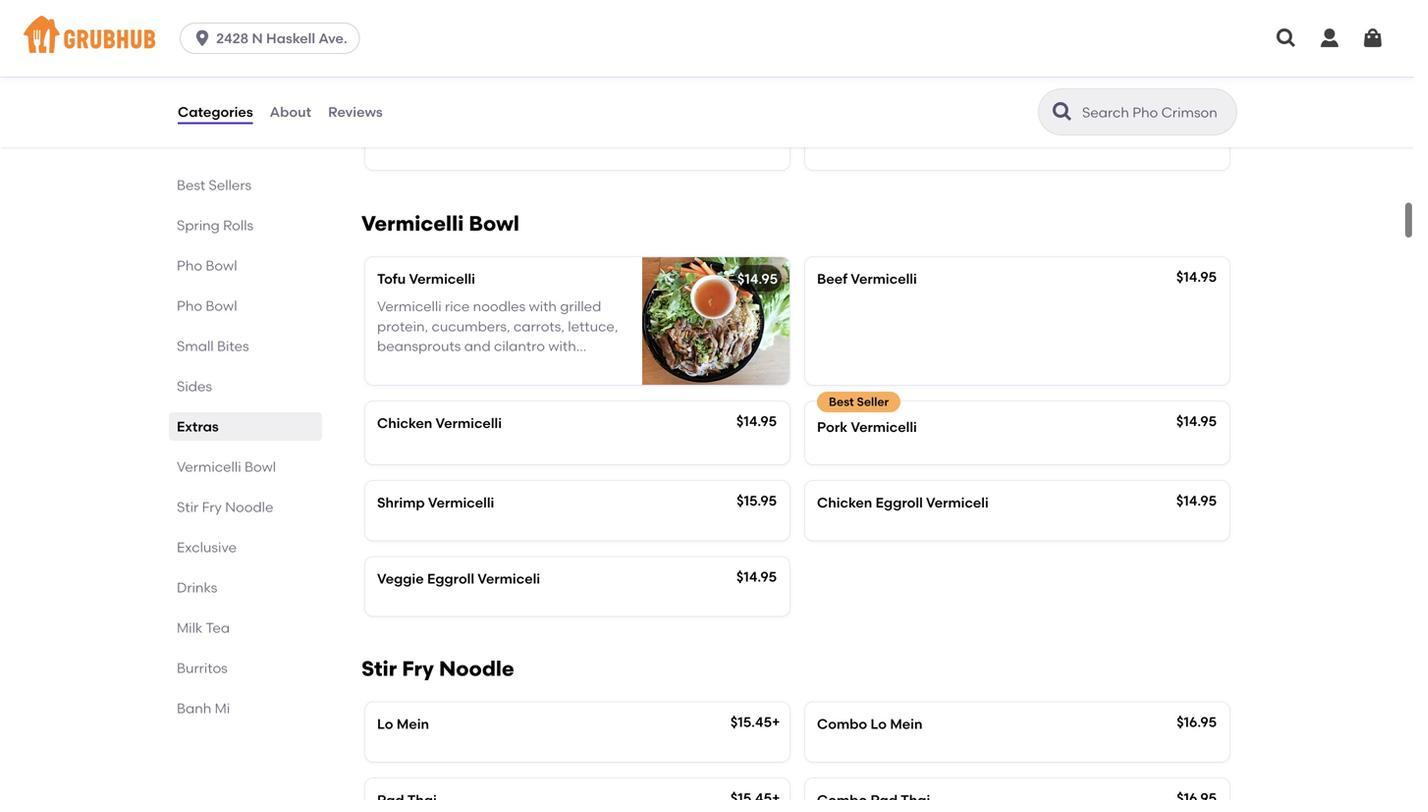 Task type: describe. For each thing, give the bounding box(es) containing it.
best seller pork vermicelli
[[817, 395, 917, 435]]

chicken vermicelli
[[377, 415, 502, 432]]

categories button
[[177, 77, 254, 147]]

$14.95 for beef vermicelli
[[1177, 268, 1217, 285]]

best for sellers
[[177, 177, 205, 194]]

vermicelli rice noodles with grilled protein, cucumbers, carrots, lettuce, beansprouts and cilantro with peanuts and a side of fish sauce.
[[377, 298, 618, 375]]

$15.45 +
[[731, 714, 780, 731]]

vermicelli inside "best seller pork vermicelli"
[[851, 419, 917, 435]]

1 vertical spatial with
[[548, 338, 576, 355]]

1 mein from the left
[[397, 716, 429, 733]]

cucumbers,
[[432, 318, 510, 335]]

vermiceli for chicken eggroll vermiceli
[[926, 495, 989, 511]]

2428 n haskell ave. button
[[180, 23, 368, 54]]

vermicelli right beef
[[851, 270, 917, 287]]

1 horizontal spatial svg image
[[1275, 27, 1299, 50]]

small bites
[[177, 338, 249, 355]]

$15.45
[[731, 714, 772, 731]]

exclusive
[[177, 539, 237, 556]]

vermicelli down a
[[436, 415, 502, 432]]

vermicelli up tofu vermicelli
[[361, 211, 464, 236]]

2428 n haskell ave.
[[216, 30, 347, 47]]

0 horizontal spatial stir fry noodle
[[177, 499, 273, 516]]

noodles
[[473, 298, 526, 315]]

2 mein from the left
[[890, 716, 923, 733]]

0 horizontal spatial noodle
[[225, 499, 273, 516]]

sauce.
[[560, 358, 604, 375]]

burritos
[[177, 660, 228, 677]]

1 vertical spatial stir
[[361, 657, 397, 682]]

tofu vermicelli
[[377, 270, 475, 287]]

protein,
[[377, 318, 428, 335]]

about button
[[269, 77, 312, 147]]

beansprouts
[[377, 338, 461, 355]]

$15.95
[[737, 493, 777, 509]]

rolls
[[223, 217, 254, 234]]

tofu
[[377, 270, 406, 287]]

reviews button
[[327, 77, 384, 147]]

2428
[[216, 30, 249, 47]]

+
[[772, 714, 780, 731]]

milk
[[177, 620, 203, 637]]

0 horizontal spatial stir
[[177, 499, 199, 516]]

shrimp
[[377, 495, 425, 511]]

reviews
[[328, 103, 383, 120]]

haskell
[[266, 30, 315, 47]]

seller
[[857, 395, 889, 409]]

2 pho bowl from the top
[[177, 298, 237, 314]]

sellers
[[209, 177, 252, 194]]

side
[[487, 358, 514, 375]]

search icon image
[[1051, 100, 1075, 124]]

Search Pho Crimson search field
[[1081, 103, 1231, 122]]

1 horizontal spatial vermicelli bowl
[[361, 211, 519, 236]]

$14.95 for veggie eggroll vermiceli
[[737, 569, 777, 585]]

combo lo mein
[[817, 716, 923, 733]]

tea
[[206, 620, 230, 637]]

n
[[252, 30, 263, 47]]



Task type: vqa. For each thing, say whether or not it's contained in the screenshot.
topmost the pho bowl
yes



Task type: locate. For each thing, give the bounding box(es) containing it.
2 pho from the top
[[177, 298, 202, 314]]

pho bowl up 'small bites'
[[177, 298, 237, 314]]

and
[[464, 338, 491, 355], [445, 358, 471, 375]]

$16.95
[[1177, 714, 1217, 731]]

a
[[474, 358, 483, 375]]

pho bowl down spring rolls
[[177, 257, 237, 274]]

lettuce,
[[568, 318, 618, 335]]

0 horizontal spatial best
[[177, 177, 205, 194]]

svg image
[[1275, 27, 1299, 50], [1318, 27, 1342, 50], [193, 28, 212, 48]]

0 vertical spatial pho bowl
[[177, 257, 237, 274]]

chicken
[[377, 415, 433, 432], [817, 495, 873, 511]]

stir fry noodle up exclusive
[[177, 499, 273, 516]]

chicken down pork
[[817, 495, 873, 511]]

mi
[[215, 700, 230, 717]]

0 vertical spatial with
[[529, 298, 557, 315]]

1 vertical spatial noodle
[[439, 657, 514, 682]]

1 vertical spatial stir fry noodle
[[361, 657, 514, 682]]

0 vertical spatial stir
[[177, 499, 199, 516]]

vermicelli down the extras
[[177, 459, 241, 475]]

1 horizontal spatial best
[[829, 395, 854, 409]]

$2.00 button
[[805, 111, 1230, 170]]

spring
[[177, 217, 220, 234]]

combo
[[817, 716, 867, 733]]

beef vermicelli
[[817, 270, 917, 287]]

beef
[[817, 270, 848, 287]]

stir up exclusive
[[177, 499, 199, 516]]

tofu vermicelli image
[[642, 257, 790, 385]]

0 horizontal spatial vermicelli bowl
[[177, 459, 276, 475]]

with up carrots,
[[529, 298, 557, 315]]

of
[[517, 358, 530, 375]]

1 vertical spatial fry
[[402, 657, 434, 682]]

$2.00
[[1181, 122, 1217, 139]]

$14.95 for chicken vermicelli
[[737, 413, 777, 430]]

veggie eggroll vermiceli
[[377, 571, 540, 587]]

chicken for chicken eggroll vermiceli
[[817, 495, 873, 511]]

eggroll
[[876, 495, 923, 511], [427, 571, 475, 587]]

$14.95 for chicken eggroll vermiceli
[[1177, 493, 1217, 509]]

2 lo from the left
[[871, 716, 887, 733]]

chicken down peanuts
[[377, 415, 433, 432]]

svg image
[[1361, 27, 1385, 50]]

0 vertical spatial vermiceli
[[926, 495, 989, 511]]

0 horizontal spatial fry
[[202, 499, 222, 516]]

drinks
[[177, 580, 217, 596]]

1 vertical spatial chicken
[[817, 495, 873, 511]]

pho bowl
[[177, 257, 237, 274], [177, 298, 237, 314]]

carrots,
[[514, 318, 565, 335]]

0 horizontal spatial lo
[[377, 716, 393, 733]]

chicken eggroll vermiceli
[[817, 495, 989, 511]]

main navigation navigation
[[0, 0, 1414, 77]]

with up fish
[[548, 338, 576, 355]]

1 vertical spatial eggroll
[[427, 571, 475, 587]]

vermicelli
[[361, 211, 464, 236], [409, 270, 475, 287], [851, 270, 917, 287], [377, 298, 442, 315], [436, 415, 502, 432], [851, 419, 917, 435], [177, 459, 241, 475], [428, 495, 494, 511]]

bites
[[217, 338, 249, 355]]

1 vertical spatial and
[[445, 358, 471, 375]]

0 vertical spatial eggroll
[[876, 495, 923, 511]]

1 vertical spatial vermiceli
[[478, 571, 540, 587]]

1 lo from the left
[[377, 716, 393, 733]]

1 horizontal spatial stir
[[361, 657, 397, 682]]

best for seller
[[829, 395, 854, 409]]

0 vertical spatial fry
[[202, 499, 222, 516]]

mein
[[397, 716, 429, 733], [890, 716, 923, 733]]

1 vertical spatial vermicelli bowl
[[177, 459, 276, 475]]

0 horizontal spatial chicken
[[377, 415, 433, 432]]

best sellers
[[177, 177, 252, 194]]

0 vertical spatial pho
[[177, 257, 202, 274]]

stir fry noodle up lo mein
[[361, 657, 514, 682]]

best left sellers
[[177, 177, 205, 194]]

lo
[[377, 716, 393, 733], [871, 716, 887, 733]]

eggroll down "best seller pork vermicelli"
[[876, 495, 923, 511]]

vermiceli for veggie eggroll vermiceli
[[478, 571, 540, 587]]

vermicelli bowl down the extras
[[177, 459, 276, 475]]

pho down spring
[[177, 257, 202, 274]]

stir up lo mein
[[361, 657, 397, 682]]

0 horizontal spatial svg image
[[193, 28, 212, 48]]

$14.95
[[1177, 268, 1217, 285], [738, 270, 778, 287], [737, 413, 777, 430], [1177, 413, 1217, 430], [1177, 493, 1217, 509], [737, 569, 777, 585]]

vermicelli down seller at right
[[851, 419, 917, 435]]

0 vertical spatial stir fry noodle
[[177, 499, 273, 516]]

fish
[[534, 358, 556, 375]]

1 pho bowl from the top
[[177, 257, 237, 274]]

peanuts
[[377, 358, 441, 375]]

0 horizontal spatial mein
[[397, 716, 429, 733]]

pork
[[817, 419, 848, 435]]

best inside "best seller pork vermicelli"
[[829, 395, 854, 409]]

stir
[[177, 499, 199, 516], [361, 657, 397, 682]]

2 horizontal spatial svg image
[[1318, 27, 1342, 50]]

rice
[[445, 298, 470, 315]]

ave.
[[319, 30, 347, 47]]

svg image inside 2428 n haskell ave. button
[[193, 28, 212, 48]]

1 horizontal spatial noodle
[[439, 657, 514, 682]]

lo mein
[[377, 716, 429, 733]]

small
[[177, 338, 214, 355]]

with
[[529, 298, 557, 315], [548, 338, 576, 355]]

vermicelli up protein,
[[377, 298, 442, 315]]

1 horizontal spatial mein
[[890, 716, 923, 733]]

and up a
[[464, 338, 491, 355]]

0 vertical spatial best
[[177, 177, 205, 194]]

extras
[[177, 418, 219, 435]]

milk tea
[[177, 620, 230, 637]]

1 horizontal spatial chicken
[[817, 495, 873, 511]]

banh mi
[[177, 700, 230, 717]]

fry up lo mein
[[402, 657, 434, 682]]

1 pho from the top
[[177, 257, 202, 274]]

cilantro
[[494, 338, 545, 355]]

vermicelli up 'rice'
[[409, 270, 475, 287]]

grilled
[[560, 298, 601, 315]]

1 horizontal spatial eggroll
[[876, 495, 923, 511]]

1 vertical spatial best
[[829, 395, 854, 409]]

vermicelli bowl
[[361, 211, 519, 236], [177, 459, 276, 475]]

categories
[[178, 103, 253, 120]]

1 horizontal spatial lo
[[871, 716, 887, 733]]

0 vertical spatial and
[[464, 338, 491, 355]]

best
[[177, 177, 205, 194], [829, 395, 854, 409]]

vermicelli right the shrimp
[[428, 495, 494, 511]]

veggie
[[377, 571, 424, 587]]

bowl
[[469, 211, 519, 236], [206, 257, 237, 274], [206, 298, 237, 314], [245, 459, 276, 475]]

1 horizontal spatial fry
[[402, 657, 434, 682]]

vermicelli bowl up tofu vermicelli
[[361, 211, 519, 236]]

shrimp vermicelli
[[377, 495, 494, 511]]

spring rolls
[[177, 217, 254, 234]]

fry
[[202, 499, 222, 516], [402, 657, 434, 682]]

eggroll for chicken
[[876, 495, 923, 511]]

fry up exclusive
[[202, 499, 222, 516]]

pho
[[177, 257, 202, 274], [177, 298, 202, 314]]

1 horizontal spatial stir fry noodle
[[361, 657, 514, 682]]

banh
[[177, 700, 211, 717]]

vermicelli inside vermicelli rice noodles with grilled protein, cucumbers, carrots, lettuce, beansprouts and cilantro with peanuts and a side of fish sauce.
[[377, 298, 442, 315]]

best up pork
[[829, 395, 854, 409]]

pho up small
[[177, 298, 202, 314]]

noodle
[[225, 499, 273, 516], [439, 657, 514, 682]]

0 vertical spatial chicken
[[377, 415, 433, 432]]

stir fry noodle
[[177, 499, 273, 516], [361, 657, 514, 682]]

0 vertical spatial noodle
[[225, 499, 273, 516]]

1 horizontal spatial vermiceli
[[926, 495, 989, 511]]

vermiceli
[[926, 495, 989, 511], [478, 571, 540, 587]]

noodle down veggie eggroll vermiceli
[[439, 657, 514, 682]]

about
[[270, 103, 311, 120]]

and left a
[[445, 358, 471, 375]]

noodle up exclusive
[[225, 499, 273, 516]]

eggroll for veggie
[[427, 571, 475, 587]]

1 vertical spatial pho bowl
[[177, 298, 237, 314]]

0 horizontal spatial eggroll
[[427, 571, 475, 587]]

sides
[[177, 378, 212, 395]]

chicken for chicken vermicelli
[[377, 415, 433, 432]]

0 horizontal spatial vermiceli
[[478, 571, 540, 587]]

eggroll right veggie
[[427, 571, 475, 587]]

1 vertical spatial pho
[[177, 298, 202, 314]]

0 vertical spatial vermicelli bowl
[[361, 211, 519, 236]]



